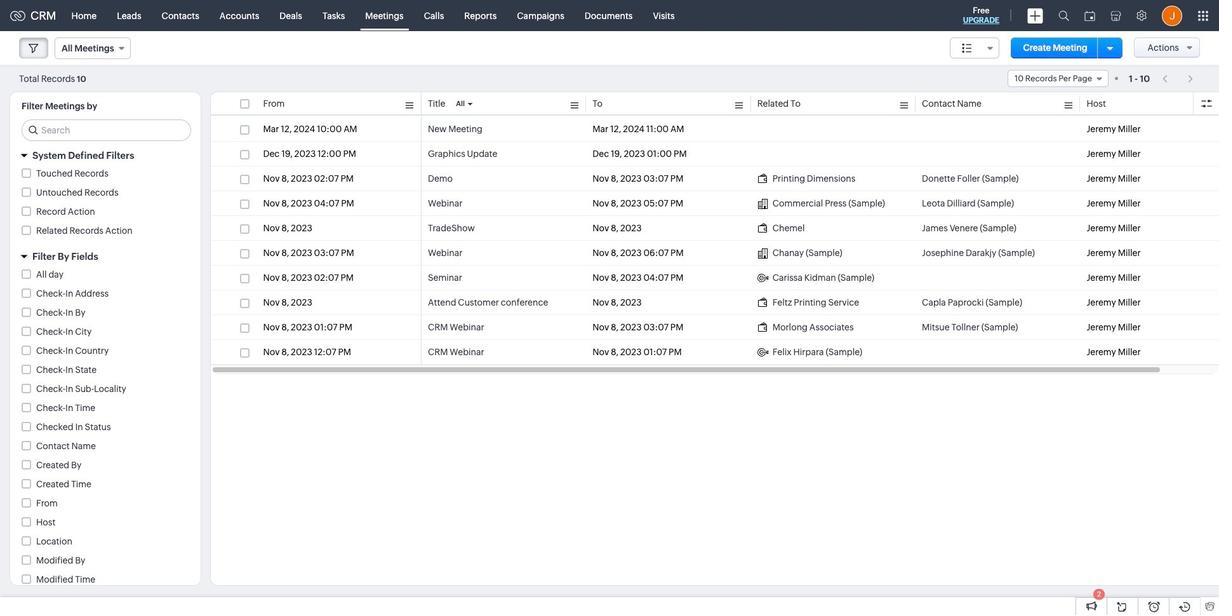 Task type: vqa. For each thing, say whether or not it's contained in the screenshot.
The Size Field
yes



Task type: describe. For each thing, give the bounding box(es) containing it.
none field size
[[950, 37, 1000, 58]]

size image
[[962, 43, 973, 54]]

create menu element
[[1020, 0, 1052, 31]]



Task type: locate. For each thing, give the bounding box(es) containing it.
search image
[[1059, 10, 1070, 21]]

Search text field
[[22, 120, 191, 140]]

navigation
[[1157, 69, 1201, 88]]

calendar image
[[1085, 10, 1096, 21]]

logo image
[[10, 10, 25, 21]]

None field
[[55, 37, 131, 59], [950, 37, 1000, 58], [1008, 70, 1109, 87], [55, 37, 131, 59], [1008, 70, 1109, 87]]

profile element
[[1155, 0, 1191, 31]]

profile image
[[1163, 5, 1183, 26]]

row group
[[211, 117, 1220, 365]]

create menu image
[[1028, 8, 1044, 23]]

search element
[[1052, 0, 1078, 31]]



